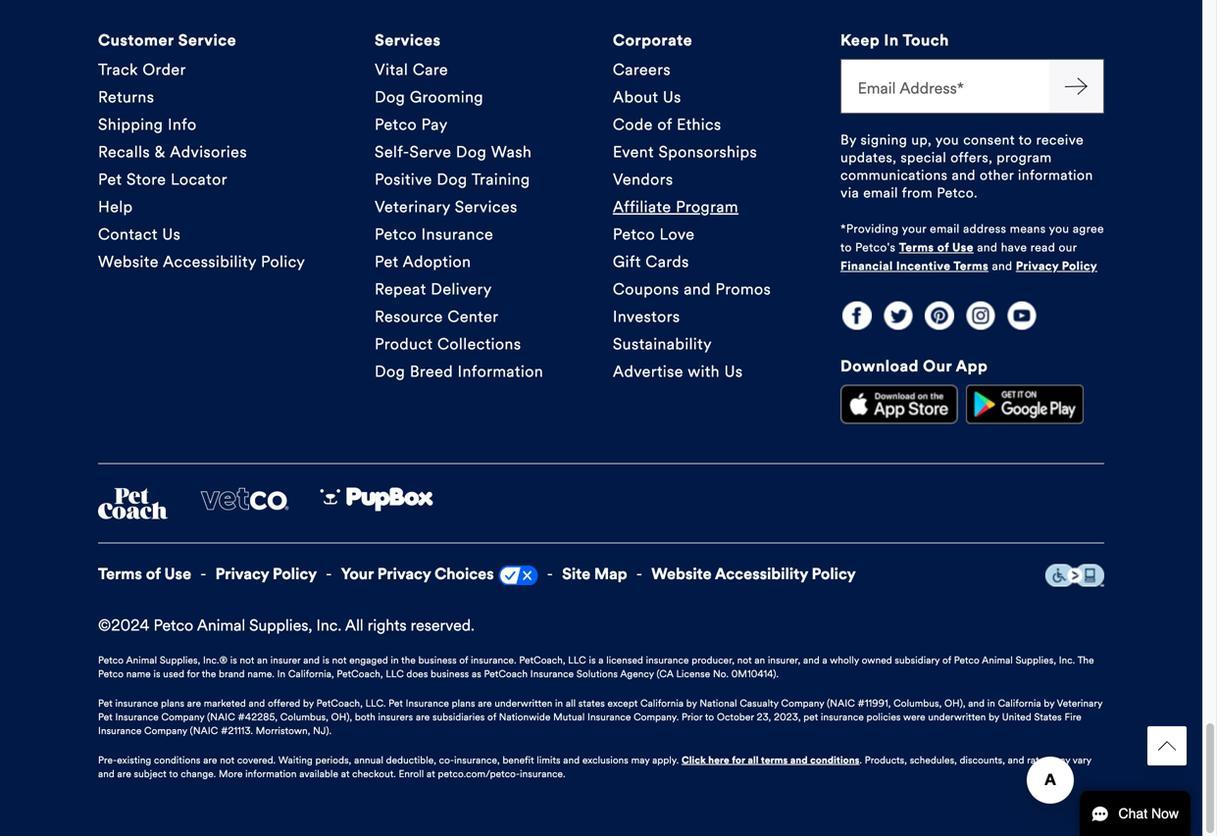 Task type: describe. For each thing, give the bounding box(es) containing it.
shipping info link
[[98, 111, 197, 138]]

0 vertical spatial us
[[663, 87, 682, 107]]

petco down ©
[[98, 655, 124, 667]]

sustainability link
[[613, 330, 712, 358]]

policy inside website accessibility policy link
[[812, 564, 856, 584]]

2 horizontal spatial in
[[988, 698, 996, 710]]

0 vertical spatial terms
[[899, 240, 935, 255]]

2 conditions from the left
[[811, 755, 860, 767]]

program
[[676, 197, 739, 217]]

advertise with us link
[[613, 358, 743, 385]]

track
[[98, 60, 138, 79]]

name
[[126, 669, 151, 681]]

0 vertical spatial website accessibility policy link
[[98, 248, 305, 275]]

to inside . products, schedules, discounts, and rates may vary and are subject to change. more information available at checkout. enroll at petco.com/petco-insurance.
[[169, 769, 178, 781]]

recalls
[[98, 142, 150, 162]]

are up subsidiaries
[[478, 698, 492, 710]]

event sponsorships link
[[613, 138, 758, 166]]

petco's terms of use and have read our financial incentive terms and privacy policy
[[841, 240, 1098, 274]]

policies
[[867, 712, 901, 724]]

2024
[[111, 616, 150, 636]]

and inside corporate careers about us code of ethics event sponsorships vendors affiliate program petco love gift cards coupons and promos investors sustainability advertise with us
[[684, 279, 711, 299]]

consent
[[964, 131, 1015, 148]]

information for more
[[245, 769, 297, 781]]

accessibility inside customer service track order returns shipping info recalls & advisories pet store locator help contact us website accessibility policy
[[163, 252, 256, 272]]

petco up "self-" at the top left of page
[[375, 115, 417, 134]]

2 horizontal spatial supplies,
[[1016, 655, 1057, 667]]

our
[[1059, 240, 1077, 255]]

vital care link
[[375, 56, 448, 83]]

insurance up pre-
[[98, 725, 142, 738]]

code of ethics link
[[613, 111, 722, 138]]

2 vertical spatial us
[[725, 362, 743, 381]]

pre-
[[98, 755, 117, 767]]

1 vertical spatial petcoach,
[[337, 669, 383, 681]]

and right insurer,
[[803, 655, 820, 667]]

2 vertical spatial terms
[[98, 564, 142, 584]]

owned
[[862, 655, 893, 667]]

are right insurers
[[416, 712, 430, 724]]

corporate careers about us code of ethics event sponsorships vendors affiliate program petco love gift cards coupons and promos investors sustainability advertise with us
[[613, 30, 771, 381]]

rights
[[368, 616, 407, 636]]

1 vertical spatial services
[[455, 197, 518, 217]]

order
[[143, 60, 186, 79]]

petco left name
[[98, 669, 124, 681]]

agree
[[1073, 221, 1105, 236]]

1 vertical spatial accessibility
[[715, 564, 808, 584]]

pet
[[804, 712, 819, 724]]

name.
[[248, 669, 275, 681]]

choices
[[435, 564, 494, 584]]

use inside petco's terms of use and have read our financial incentive terms and privacy policy
[[953, 240, 974, 255]]

united
[[1002, 712, 1032, 724]]

care
[[413, 60, 448, 79]]

0 horizontal spatial llc
[[386, 669, 404, 681]]

petcoach
[[484, 669, 528, 681]]

map
[[594, 564, 627, 584]]

petco's
[[856, 240, 896, 255]]

petco right subsidiary
[[954, 655, 980, 667]]

means
[[1010, 221, 1046, 236]]

petco animal supplies, inc.® is not an insurer and is not engaged in the business of insurance. petcoach, llc is a licensed insurance producer, not an insurer, and a wholly owned subsidiary of petco animal supplies, inc. the petco name is used for the brand name. in california, petcoach, llc does business as petcoach insurance solutions agency (ca license no. 0m10414).
[[98, 655, 1095, 681]]

california,
[[288, 669, 334, 681]]

states
[[579, 698, 605, 710]]

all inside pet insurance plans are marketed and offered by petcoach, llc. pet insurance plans are underwritten in all states except california by national casualty company (naic #11991, columbus, oh), and in california by veterinary pet insurance company (naic #42285, columbus, oh), both insurers are subsidiaries of nationwide mutual insurance company. prior to october 23, 2023, pet insurance policies were underwritten by united states fire insurance company (naic #21113. morristown, nj).
[[566, 698, 576, 710]]

1 a from the left
[[599, 655, 604, 667]]

advisories
[[170, 142, 247, 162]]

pet insurance plans are marketed and offered by petcoach, llc. pet insurance plans are underwritten in all states except california by national casualty company (naic #11991, columbus, oh), and in california by veterinary pet insurance company (naic #42285, columbus, oh), both insurers are subsidiaries of nationwide mutual insurance company. prior to october 23, 2023, pet insurance policies were underwritten by united states fire insurance company (naic #21113. morristown, nj).
[[98, 698, 1103, 738]]

of up 2024
[[146, 564, 161, 584]]

in inside petco animal supplies, inc.® is not an insurer and is not engaged in the business of insurance. petcoach, llc is a licensed insurance producer, not an insurer, and a wholly owned subsidiary of petco animal supplies, inc. the petco name is used for the brand name. in california, petcoach, llc does business as petcoach insurance solutions agency (ca license no. 0m10414).
[[277, 669, 286, 681]]

updates,
[[841, 149, 897, 166]]

checkout.
[[352, 769, 396, 781]]

#42285,
[[238, 712, 278, 724]]

dog up positive dog training link
[[456, 142, 487, 162]]

1 horizontal spatial supplies,
[[249, 616, 312, 636]]

2 california from the left
[[998, 698, 1042, 710]]

by left united at the right of the page
[[989, 712, 1000, 724]]

submit email address image
[[1065, 74, 1089, 98]]

0 horizontal spatial oh),
[[331, 712, 352, 724]]

dog down "vital"
[[375, 87, 405, 107]]

both
[[355, 712, 376, 724]]

are inside . products, schedules, discounts, and rates may vary and are subject to change. more information available at checkout. enroll at petco.com/petco-insurance.
[[117, 769, 131, 781]]

about
[[613, 87, 659, 107]]

insurance inside petco animal supplies, inc.® is not an insurer and is not engaged in the business of insurance. petcoach, llc is a licensed insurance producer, not an insurer, and a wholly owned subsidiary of petco animal supplies, inc. the petco name is used for the brand name. in california, petcoach, llc does business as petcoach insurance solutions agency (ca license no. 0m10414).
[[646, 655, 689, 667]]

2023,
[[774, 712, 801, 724]]

petco up the pet adoption link
[[375, 224, 417, 244]]

repeat delivery link
[[375, 275, 492, 303]]

financial
[[841, 259, 893, 274]]

1 vertical spatial company
[[161, 712, 205, 724]]

not up 0m10414).
[[738, 655, 752, 667]]

0 horizontal spatial use
[[164, 564, 191, 584]]

are left marketed
[[187, 698, 201, 710]]

2 vertical spatial (naic
[[190, 725, 218, 738]]

pet inside customer service track order returns shipping info recalls & advisories pet store locator help contact us website accessibility policy
[[98, 169, 122, 189]]

website inside customer service track order returns shipping info recalls & advisories pet store locator help contact us website accessibility policy
[[98, 252, 159, 272]]

and down pre-
[[98, 769, 115, 781]]

your
[[902, 221, 927, 236]]

and down address
[[978, 240, 998, 255]]

dog down self-serve dog wash link
[[437, 169, 468, 189]]

1 at from the left
[[341, 769, 350, 781]]

0m10414).
[[732, 669, 779, 681]]

products,
[[865, 755, 908, 767]]

site map
[[562, 564, 627, 584]]

and down the have
[[992, 259, 1013, 274]]

1 vertical spatial business
[[431, 669, 469, 681]]

sponsorships
[[659, 142, 758, 162]]

delivery
[[431, 279, 492, 299]]

1 may from the left
[[631, 755, 650, 767]]

app
[[956, 356, 988, 376]]

investors link
[[613, 303, 680, 330]]

download
[[841, 356, 919, 376]]

have
[[1001, 240, 1028, 255]]

0 vertical spatial privacy policy link
[[1016, 258, 1098, 275]]

collections
[[438, 334, 521, 354]]

coupons
[[613, 279, 680, 299]]

us inside customer service track order returns shipping info recalls & advisories pet store locator help contact us website accessibility policy
[[162, 224, 181, 244]]

click here for all terms and conditions link
[[682, 754, 860, 768]]

petco.com/petco-
[[438, 769, 520, 781]]

covered.
[[237, 755, 276, 767]]

touch
[[903, 30, 950, 50]]

. products, schedules, discounts, and rates may vary and are subject to change. more information available at checkout. enroll at petco.com/petco-insurance.
[[98, 755, 1092, 781]]

mutual
[[553, 712, 585, 724]]

agency
[[620, 669, 654, 681]]

is up brand
[[230, 655, 237, 667]]

you inside *providing your email address means you agree to
[[1049, 221, 1070, 236]]

code
[[613, 115, 653, 134]]

insurance down does
[[406, 698, 449, 710]]

positive
[[375, 169, 432, 189]]

1 plans from the left
[[161, 698, 185, 710]]

product
[[375, 334, 433, 354]]

0 horizontal spatial the
[[202, 669, 216, 681]]

for inside petco animal supplies, inc.® is not an insurer and is not engaged in the business of insurance. petcoach, llc is a licensed insurance producer, not an insurer, and a wholly owned subsidiary of petco animal supplies, inc. the petco name is used for the brand name. in california, petcoach, llc does business as petcoach insurance solutions agency (ca license no. 0m10414).
[[187, 669, 199, 681]]

(ca
[[657, 669, 674, 681]]

0 vertical spatial services
[[375, 30, 441, 50]]

and up #42285,
[[249, 698, 265, 710]]

0 horizontal spatial supplies,
[[160, 655, 200, 667]]

you inside by signing up, you consent to receive updates, special offers, program communications and other information via email from petco.
[[936, 131, 960, 148]]

policy inside privacy policy link
[[273, 564, 317, 584]]

careers
[[613, 60, 671, 79]]

is up california,
[[323, 655, 330, 667]]

styled arrow button link
[[1148, 727, 1187, 766]]

23,
[[757, 712, 772, 724]]

states
[[1035, 712, 1062, 724]]

dog down product
[[375, 362, 405, 381]]

petcoach, inside pet insurance plans are marketed and offered by petcoach, llc. pet insurance plans are underwritten in all states except california by national casualty company (naic #11991, columbus, oh), and in california by veterinary pet insurance company (naic #42285, columbus, oh), both insurers are subsidiaries of nationwide mutual insurance company. prior to october 23, 2023, pet insurance policies were underwritten by united states fire insurance company (naic #21113. morristown, nj).
[[317, 698, 363, 710]]

event
[[613, 142, 654, 162]]

fire
[[1065, 712, 1082, 724]]

were
[[904, 712, 926, 724]]

to inside pet insurance plans are marketed and offered by petcoach, llc. pet insurance plans are underwritten in all states except california by national casualty company (naic #11991, columbus, oh), and in california by veterinary pet insurance company (naic #42285, columbus, oh), both insurers are subsidiaries of nationwide mutual insurance company. prior to october 23, 2023, pet insurance policies were underwritten by united states fire insurance company (naic #21113. morristown, nj).
[[705, 712, 715, 724]]

services vital care dog grooming petco pay self-serve dog wash positive dog training veterinary services petco insurance pet adoption repeat delivery resource center product collections dog breed information
[[375, 30, 544, 381]]

address
[[964, 221, 1007, 236]]

0 vertical spatial (naic
[[827, 698, 855, 710]]

of inside pet insurance plans are marketed and offered by petcoach, llc. pet insurance plans are underwritten in all states except california by national casualty company (naic #11991, columbus, oh), and in california by veterinary pet insurance company (naic #42285, columbus, oh), both insurers are subsidiaries of nationwide mutual insurance company. prior to october 23, 2023, pet insurance policies were underwritten by united states fire insurance company (naic #21113. morristown, nj).
[[488, 712, 497, 724]]

waiting
[[279, 755, 313, 767]]

and right limits
[[563, 755, 580, 767]]

1 horizontal spatial the
[[401, 655, 416, 667]]

breed
[[410, 362, 453, 381]]

insurance down name
[[115, 712, 159, 724]]

1 horizontal spatial animal
[[197, 616, 245, 636]]

schedules,
[[910, 755, 957, 767]]

and up discounts,
[[969, 698, 985, 710]]

0 vertical spatial oh),
[[945, 698, 966, 710]]

by up the states
[[1044, 698, 1055, 710]]

2 horizontal spatial insurance
[[821, 712, 864, 724]]

2 horizontal spatial animal
[[982, 655, 1013, 667]]

gift cards link
[[613, 248, 690, 275]]

1 vertical spatial underwritten
[[929, 712, 986, 724]]

corporate
[[613, 30, 693, 50]]

0 horizontal spatial animal
[[126, 655, 157, 667]]

benefit
[[503, 755, 534, 767]]

petco.
[[937, 184, 978, 201]]

2 horizontal spatial terms
[[954, 259, 989, 274]]

2 vertical spatial company
[[144, 725, 187, 738]]

1 vertical spatial website
[[652, 564, 712, 584]]

self-serve dog wash link
[[375, 138, 532, 166]]



Task type: vqa. For each thing, say whether or not it's contained in the screenshot.
Corporate Careers About Us Code Of Ethics Event Sponsorships Vendors Affiliate Program Petco Love Gift Cards Coupons And Promos Investors Sustainability Advertise With Us
yes



Task type: locate. For each thing, give the bounding box(es) containing it.
0 vertical spatial email
[[864, 184, 899, 201]]

for right here
[[732, 755, 746, 767]]

1 horizontal spatial you
[[1049, 221, 1070, 236]]

0 horizontal spatial email
[[864, 184, 899, 201]]

casualty
[[740, 698, 779, 710]]

terms of use link up incentive
[[899, 239, 974, 257]]

in up mutual
[[555, 698, 563, 710]]

0 horizontal spatial information
[[245, 769, 297, 781]]

investors
[[613, 307, 680, 326]]

1 vertical spatial all
[[748, 755, 759, 767]]

terms
[[899, 240, 935, 255], [954, 259, 989, 274], [98, 564, 142, 584]]

terms up financial incentive terms link
[[899, 240, 935, 255]]

in up discounts,
[[988, 698, 996, 710]]

veterinary services link
[[375, 193, 518, 221]]

0 vertical spatial insurance.
[[471, 655, 517, 667]]

of right code
[[658, 115, 673, 134]]

privacy inside privacy policy link
[[216, 564, 269, 584]]

may inside . products, schedules, discounts, and rates may vary and are subject to change. more information available at checkout. enroll at petco.com/petco-insurance.
[[1052, 755, 1071, 767]]

receive
[[1037, 131, 1084, 148]]

1 vertical spatial us
[[162, 224, 181, 244]]

0 vertical spatial business
[[419, 655, 457, 667]]

the up does
[[401, 655, 416, 667]]

center
[[448, 307, 499, 326]]

1 horizontal spatial email
[[930, 221, 960, 236]]

incentive
[[897, 259, 951, 274]]

promos
[[716, 279, 771, 299]]

in down insurer
[[277, 669, 286, 681]]

is up solutions
[[589, 655, 596, 667]]

services down training on the left top of page
[[455, 197, 518, 217]]

0 vertical spatial inc.
[[316, 616, 342, 636]]

affiliate
[[613, 197, 672, 217]]

2 at from the left
[[427, 769, 435, 781]]

careers link
[[613, 56, 671, 83]]

other
[[980, 167, 1014, 184]]

site map link
[[562, 564, 627, 585]]

california
[[641, 698, 684, 710], [998, 698, 1042, 710]]

1 horizontal spatial terms
[[899, 240, 935, 255]]

1 horizontal spatial insurance
[[646, 655, 689, 667]]

exclusions
[[583, 755, 629, 767]]

insurers
[[378, 712, 413, 724]]

information for other
[[1018, 167, 1094, 184]]

0 vertical spatial in
[[884, 30, 899, 50]]

0 vertical spatial all
[[566, 698, 576, 710]]

privacy policy link down our at the top right of the page
[[1016, 258, 1098, 275]]

information down 'receive'
[[1018, 167, 1094, 184]]

policy inside customer service track order returns shipping info recalls & advisories pet store locator help contact us website accessibility policy
[[261, 252, 305, 272]]

not up name.
[[240, 655, 255, 667]]

the
[[401, 655, 416, 667], [202, 669, 216, 681]]

email inside by signing up, you consent to receive updates, special offers, program communications and other information via email from petco.
[[864, 184, 899, 201]]

keep in touch
[[841, 30, 950, 50]]

website right "map"
[[652, 564, 712, 584]]

insurance down except
[[588, 712, 631, 724]]

email right your
[[930, 221, 960, 236]]

1 horizontal spatial plans
[[452, 698, 475, 710]]

cards
[[646, 252, 690, 272]]

your privacy choices icon image
[[499, 566, 538, 586]]

dog grooming link
[[375, 83, 484, 111]]

1 horizontal spatial underwritten
[[929, 712, 986, 724]]

oh), left both
[[331, 712, 352, 724]]

insurance left solutions
[[531, 669, 574, 681]]

0 vertical spatial llc
[[568, 655, 586, 667]]

0 vertical spatial for
[[187, 669, 199, 681]]

0 horizontal spatial you
[[936, 131, 960, 148]]

1 horizontal spatial california
[[998, 698, 1042, 710]]

2 horizontal spatial us
[[725, 362, 743, 381]]

recalls & advisories link
[[98, 138, 247, 166]]

1 vertical spatial terms of use link
[[98, 564, 191, 585]]

columbus, up were
[[894, 698, 942, 710]]

0 horizontal spatial terms of use link
[[98, 564, 191, 585]]

insurance. inside petco animal supplies, inc.® is not an insurer and is not engaged in the business of insurance. petcoach, llc is a licensed insurance producer, not an insurer, and a wholly owned subsidiary of petco animal supplies, inc. the petco name is used for the brand name. in california, petcoach, llc does business as petcoach insurance solutions agency (ca license no. 0m10414).
[[471, 655, 517, 667]]

1 horizontal spatial privacy policy link
[[1016, 258, 1098, 275]]

0 horizontal spatial california
[[641, 698, 684, 710]]

petcoach, down engaged
[[337, 669, 383, 681]]

accessibility down contact us link
[[163, 252, 256, 272]]

at
[[341, 769, 350, 781], [427, 769, 435, 781]]

supplies,
[[249, 616, 312, 636], [160, 655, 200, 667], [1016, 655, 1057, 667]]

petco inside corporate careers about us code of ethics event sponsorships vendors affiliate program petco love gift cards coupons and promos investors sustainability advertise with us
[[613, 224, 655, 244]]

by signing up, you consent to receive updates, special offers, program communications and other information via email from petco.
[[841, 131, 1094, 201]]

0 horizontal spatial insurance.
[[471, 655, 517, 667]]

insurance down name
[[115, 698, 158, 710]]

email inside *providing your email address means you agree to
[[930, 221, 960, 236]]

of left nationwide
[[488, 712, 497, 724]]

grooming
[[410, 87, 484, 107]]

resource
[[375, 307, 443, 326]]

supplies, up insurer
[[249, 616, 312, 636]]

0 horizontal spatial terms
[[98, 564, 142, 584]]

0 horizontal spatial a
[[599, 655, 604, 667]]

2 a from the left
[[823, 655, 828, 667]]

use left privacy policy
[[164, 564, 191, 584]]

petco up gift
[[613, 224, 655, 244]]

no.
[[713, 669, 729, 681]]

0 vertical spatial company
[[781, 698, 825, 710]]

(naic down marketed
[[207, 712, 235, 724]]

2 an from the left
[[755, 655, 766, 667]]

petco love link
[[613, 221, 695, 248]]

morristown,
[[256, 725, 310, 738]]

arrow right 12 button
[[1050, 59, 1105, 114]]

download our app
[[841, 356, 988, 376]]

except
[[608, 698, 638, 710]]

to inside by signing up, you consent to receive updates, special offers, program communications and other information via email from petco.
[[1019, 131, 1033, 148]]

petcoach, up petcoach
[[519, 655, 566, 667]]

scroll to top image
[[1159, 738, 1176, 755]]

0 horizontal spatial all
[[566, 698, 576, 710]]

1 horizontal spatial in
[[884, 30, 899, 50]]

0 horizontal spatial at
[[341, 769, 350, 781]]

1 vertical spatial use
[[164, 564, 191, 584]]

information inside . products, schedules, discounts, and rates may vary and are subject to change. more information available at checkout. enroll at petco.com/petco-insurance.
[[245, 769, 297, 781]]

petcoach, up both
[[317, 698, 363, 710]]

california up united at the right of the page
[[998, 698, 1042, 710]]

of
[[658, 115, 673, 134], [938, 240, 950, 255], [146, 564, 161, 584], [460, 655, 468, 667], [943, 655, 952, 667], [488, 712, 497, 724]]

rates
[[1027, 755, 1050, 767]]

site
[[562, 564, 591, 584]]

information inside by signing up, you consent to receive updates, special offers, program communications and other information via email from petco.
[[1018, 167, 1094, 184]]

services up vital care link
[[375, 30, 441, 50]]

here
[[709, 755, 730, 767]]

inc. left the
[[1059, 655, 1076, 667]]

all up mutual
[[566, 698, 576, 710]]

plans up subsidiaries
[[452, 698, 475, 710]]

0 horizontal spatial for
[[187, 669, 199, 681]]

0 horizontal spatial privacy policy link
[[216, 564, 317, 585]]

dog
[[375, 87, 405, 107], [456, 142, 487, 162], [437, 169, 468, 189], [375, 362, 405, 381]]

1 horizontal spatial llc
[[568, 655, 586, 667]]

insurance inside petco animal supplies, inc.® is not an insurer and is not engaged in the business of insurance. petcoach, llc is a licensed insurance producer, not an insurer, and a wholly owned subsidiary of petco animal supplies, inc. the petco name is used for the brand name. in california, petcoach, llc does business as petcoach insurance solutions agency (ca license no. 0m10414).
[[531, 669, 574, 681]]

and right terms
[[791, 755, 808, 767]]

1 vertical spatial the
[[202, 669, 216, 681]]

terms of use
[[98, 564, 191, 584]]

2 may from the left
[[1052, 755, 1071, 767]]

1 vertical spatial in
[[277, 669, 286, 681]]

discounts,
[[960, 755, 1006, 767]]

0 vertical spatial terms of use link
[[899, 239, 974, 257]]

conditions
[[154, 755, 201, 767], [811, 755, 860, 767]]

1 horizontal spatial us
[[663, 87, 682, 107]]

use down address
[[953, 240, 974, 255]]

offers,
[[951, 149, 993, 166]]

october
[[717, 712, 754, 724]]

1 vertical spatial information
[[245, 769, 297, 781]]

columbus, up nj).
[[280, 712, 329, 724]]

accessibility up insurer,
[[715, 564, 808, 584]]

change.
[[181, 769, 216, 781]]

of right subsidiary
[[943, 655, 952, 667]]

1 california from the left
[[641, 698, 684, 710]]

subsidiary
[[895, 655, 940, 667]]

california up company.
[[641, 698, 684, 710]]

0 horizontal spatial inc.
[[316, 616, 342, 636]]

1 an from the left
[[257, 655, 268, 667]]

1 horizontal spatial accessibility
[[715, 564, 808, 584]]

1 horizontal spatial all
[[748, 755, 759, 767]]

in right engaged
[[391, 655, 399, 667]]

as
[[472, 669, 482, 681]]

help link
[[98, 193, 133, 221]]

communications
[[841, 167, 948, 184]]

insurance inside services vital care dog grooming petco pay self-serve dog wash positive dog training veterinary services petco insurance pet adoption repeat delivery resource center product collections dog breed information
[[422, 224, 494, 244]]

all left terms
[[748, 755, 759, 767]]

llc.
[[366, 698, 386, 710]]

0 vertical spatial information
[[1018, 167, 1094, 184]]

1 horizontal spatial veterinary
[[1057, 698, 1103, 710]]

privacy inside petco's terms of use and have read our financial incentive terms and privacy policy
[[1016, 259, 1059, 274]]

website accessibility policy link down "contact"
[[98, 248, 305, 275]]

petco
[[375, 115, 417, 134], [375, 224, 417, 244], [613, 224, 655, 244], [154, 616, 193, 636], [98, 655, 124, 667], [954, 655, 980, 667], [98, 669, 124, 681]]

of down "reserved."
[[460, 655, 468, 667]]

info
[[168, 115, 197, 134]]

deductible,
[[386, 755, 437, 767]]

1 vertical spatial veterinary
[[1057, 698, 1103, 710]]

0 horizontal spatial in
[[277, 669, 286, 681]]

pet adoption link
[[375, 248, 471, 275]]

0 vertical spatial the
[[401, 655, 416, 667]]

1 vertical spatial email
[[930, 221, 960, 236]]

with
[[688, 362, 720, 381]]

llc left does
[[386, 669, 404, 681]]

1 conditions from the left
[[154, 755, 201, 767]]

1 vertical spatial website accessibility policy link
[[652, 564, 856, 585]]

1 horizontal spatial insurance.
[[520, 769, 566, 781]]

pet inside services vital care dog grooming petco pay self-serve dog wash positive dog training veterinary services petco insurance pet adoption repeat delivery resource center product collections dog breed information
[[375, 252, 399, 272]]

is left used
[[154, 669, 161, 681]]

and down 'cards'
[[684, 279, 711, 299]]

(naic left #11991,
[[827, 698, 855, 710]]

for right used
[[187, 669, 199, 681]]

company up existing
[[144, 725, 187, 738]]

insurance. inside . products, schedules, discounts, and rates may vary and are subject to change. more information available at checkout. enroll at petco.com/petco-insurance.
[[520, 769, 566, 781]]

0 horizontal spatial underwritten
[[495, 698, 553, 710]]

all
[[345, 616, 364, 636]]

1 horizontal spatial a
[[823, 655, 828, 667]]

1 horizontal spatial in
[[555, 698, 563, 710]]

privacy up '© 2024 petco animal supplies, inc. all rights reserved.' at the left bottom
[[216, 564, 269, 584]]

1 horizontal spatial may
[[1052, 755, 1071, 767]]

1 horizontal spatial website
[[652, 564, 712, 584]]

periods,
[[316, 755, 352, 767]]

positive dog training link
[[375, 166, 530, 193]]

and up california,
[[303, 655, 320, 667]]

your privacy choices button
[[341, 564, 494, 585]]

business left as
[[431, 669, 469, 681]]

of inside petco's terms of use and have read our financial incentive terms and privacy policy
[[938, 240, 950, 255]]

insurer,
[[768, 655, 801, 667]]

and left rates
[[1008, 755, 1025, 767]]

of up incentive
[[938, 240, 950, 255]]

terms up 2024
[[98, 564, 142, 584]]

underwritten right were
[[929, 712, 986, 724]]

us
[[663, 87, 682, 107], [162, 224, 181, 244], [725, 362, 743, 381]]

1 vertical spatial terms
[[954, 259, 989, 274]]

inc. inside petco animal supplies, inc.® is not an insurer and is not engaged in the business of insurance. petcoach, llc is a licensed insurance producer, not an insurer, and a wholly owned subsidiary of petco animal supplies, inc. the petco name is used for the brand name. in california, petcoach, llc does business as petcoach insurance solutions agency (ca license no. 0m10414).
[[1059, 655, 1076, 667]]

1 vertical spatial oh),
[[331, 712, 352, 724]]

use
[[953, 240, 974, 255], [164, 564, 191, 584]]

the
[[1078, 655, 1095, 667]]

privacy policy link up '© 2024 petco animal supplies, inc. all rights reserved.' at the left bottom
[[216, 564, 317, 585]]

1 vertical spatial insurance
[[115, 698, 158, 710]]

animal
[[197, 616, 245, 636], [126, 655, 157, 667], [982, 655, 1013, 667]]

to down national
[[705, 712, 715, 724]]

returns link
[[98, 83, 154, 111]]

by up prior
[[687, 698, 697, 710]]

you up our at the top right of the page
[[1049, 221, 1070, 236]]

1 horizontal spatial for
[[732, 755, 746, 767]]

2 plans from the left
[[452, 698, 475, 710]]

may left the 'apply.'
[[631, 755, 650, 767]]

by right offered
[[303, 698, 314, 710]]

supplies, up used
[[160, 655, 200, 667]]

of inside corporate careers about us code of ethics event sponsorships vendors affiliate program petco love gift cards coupons and promos investors sustainability advertise with us
[[658, 115, 673, 134]]

0 vertical spatial website
[[98, 252, 159, 272]]

sustainability
[[613, 334, 712, 354]]

1 vertical spatial (naic
[[207, 712, 235, 724]]

privacy right your
[[377, 564, 431, 584]]

1 horizontal spatial oh),
[[945, 698, 966, 710]]

at right enroll
[[427, 769, 435, 781]]

marketed
[[204, 698, 246, 710]]

program
[[997, 149, 1052, 166]]

0 horizontal spatial website accessibility policy link
[[98, 248, 305, 275]]

insurance up (ca
[[646, 655, 689, 667]]

not left engaged
[[332, 655, 347, 667]]

1 horizontal spatial at
[[427, 769, 435, 781]]

business up does
[[419, 655, 457, 667]]

limits
[[537, 755, 561, 767]]

animal up inc.®
[[197, 616, 245, 636]]

may
[[631, 755, 650, 767], [1052, 755, 1071, 767]]

and inside by signing up, you consent to receive updates, special offers, program communications and other information via email from petco.
[[952, 167, 976, 184]]

information down the covered.
[[245, 769, 297, 781]]

1 horizontal spatial information
[[1018, 167, 1094, 184]]

insurance down veterinary services link
[[422, 224, 494, 244]]

0 vertical spatial columbus,
[[894, 698, 942, 710]]

0 horizontal spatial conditions
[[154, 755, 201, 767]]

1 vertical spatial privacy policy link
[[216, 564, 317, 585]]

business
[[419, 655, 457, 667], [431, 669, 469, 681]]

licensed
[[607, 655, 644, 667]]

license
[[676, 669, 711, 681]]

0 horizontal spatial us
[[162, 224, 181, 244]]

about us link
[[613, 83, 682, 111]]

1 horizontal spatial conditions
[[811, 755, 860, 767]]

to up financial
[[841, 240, 852, 255]]

an up 0m10414).
[[755, 655, 766, 667]]

the down inc.®
[[202, 669, 216, 681]]

inc.
[[316, 616, 342, 636], [1059, 655, 1076, 667]]

us right with
[[725, 362, 743, 381]]

in inside petco animal supplies, inc.® is not an insurer and is not engaged in the business of insurance. petcoach, llc is a licensed insurance producer, not an insurer, and a wholly owned subsidiary of petco animal supplies, inc. the petco name is used for the brand name. in california, petcoach, llc does business as petcoach insurance solutions agency (ca license no. 0m10414).
[[391, 655, 399, 667]]

animal up name
[[126, 655, 157, 667]]

to right subject
[[169, 769, 178, 781]]

coupons and promos link
[[613, 275, 771, 303]]

0 vertical spatial petcoach,
[[519, 655, 566, 667]]

service
[[178, 30, 237, 50]]

underwritten up nationwide
[[495, 698, 553, 710]]

1 horizontal spatial website accessibility policy link
[[652, 564, 856, 585]]

veterinary inside services vital care dog grooming petco pay self-serve dog wash positive dog training veterinary services petco insurance pet adoption repeat delivery resource center product collections dog breed information
[[375, 197, 450, 217]]

wholly
[[830, 655, 859, 667]]

0 horizontal spatial may
[[631, 755, 650, 767]]

keep
[[841, 30, 880, 50]]

shipping
[[98, 115, 163, 134]]

dog breed information link
[[375, 358, 544, 385]]

conditions up change. at the left
[[154, 755, 201, 767]]

by
[[303, 698, 314, 710], [687, 698, 697, 710], [1044, 698, 1055, 710], [989, 712, 1000, 724]]

insurer
[[271, 655, 301, 667]]

contact
[[98, 224, 158, 244]]

to inside *providing your email address means you agree to
[[841, 240, 852, 255]]

information
[[458, 362, 544, 381]]

not up more
[[220, 755, 235, 767]]

underwritten
[[495, 698, 553, 710], [929, 712, 986, 724]]

policy inside petco's terms of use and have read our financial incentive terms and privacy policy
[[1062, 259, 1098, 274]]

insurance. down limits
[[520, 769, 566, 781]]

privacy inside your privacy choices button
[[377, 564, 431, 584]]

0 horizontal spatial columbus,
[[280, 712, 329, 724]]

are up change. at the left
[[203, 755, 217, 767]]

0 vertical spatial underwritten
[[495, 698, 553, 710]]

0 horizontal spatial insurance
[[115, 698, 158, 710]]

petco right 2024
[[154, 616, 193, 636]]

insurance right pet
[[821, 712, 864, 724]]

0 vertical spatial insurance
[[646, 655, 689, 667]]

None email field
[[841, 59, 1050, 114]]

in right keep
[[884, 30, 899, 50]]

special
[[901, 149, 947, 166]]

veterinary inside pet insurance plans are marketed and offered by petcoach, llc. pet insurance plans are underwritten in all states except california by national casualty company (naic #11991, columbus, oh), and in california by veterinary pet insurance company (naic #42285, columbus, oh), both insurers are subsidiaries of nationwide mutual insurance company. prior to october 23, 2023, pet insurance policies were underwritten by united states fire insurance company (naic #21113. morristown, nj).
[[1057, 698, 1103, 710]]

0 vertical spatial veterinary
[[375, 197, 450, 217]]



